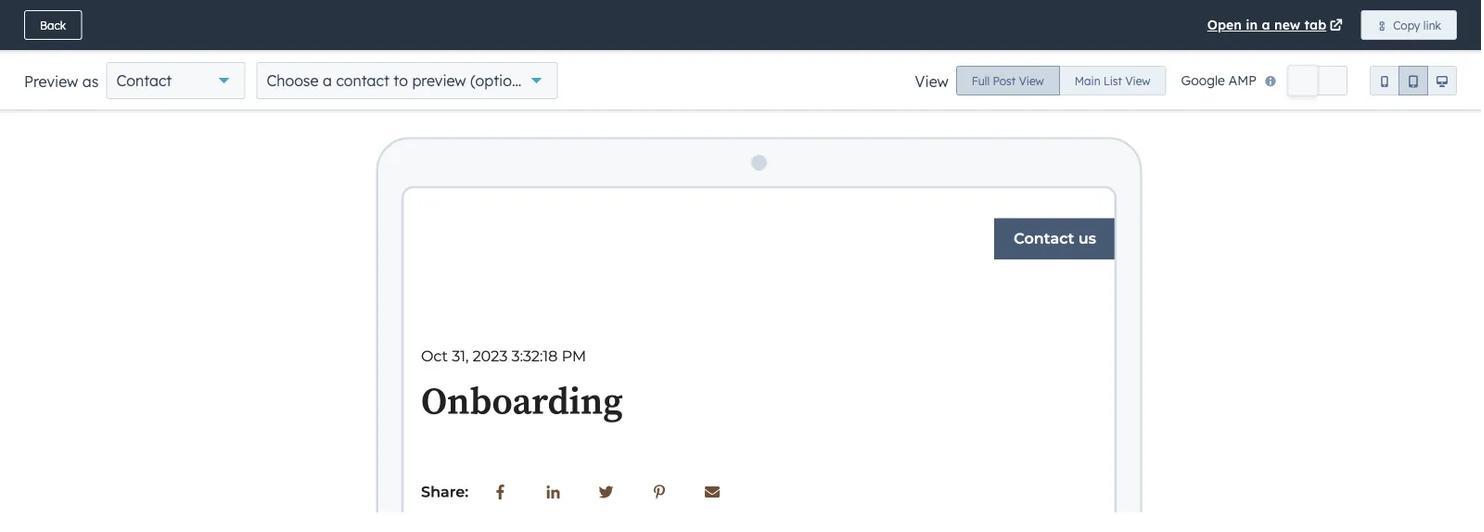 Task type: locate. For each thing, give the bounding box(es) containing it.
contact button
[[106, 62, 245, 99]]

give more information to get full access to hubspot
[[19, 20, 414, 38]]

not authorized button
[[1330, 67, 1440, 97]]

to for contact
[[394, 71, 408, 90]]

give left open at the right top
[[1173, 23, 1197, 37]]

copy
[[1394, 18, 1421, 32]]

information inside 'link'
[[1230, 23, 1292, 37]]

main list view button
[[1060, 66, 1167, 96]]

to for information
[[196, 20, 211, 38]]

view right 'post'
[[1019, 74, 1045, 88]]

a
[[1262, 17, 1271, 33], [323, 71, 332, 90]]

in
[[1246, 17, 1259, 33]]

1 horizontal spatial information
[[1230, 23, 1292, 37]]

main
[[1075, 74, 1101, 88]]

view left full
[[915, 72, 949, 91]]

save button
[[1204, 71, 1236, 93]]

group
[[956, 66, 1167, 96], [1371, 66, 1458, 96]]

1 group from the left
[[956, 66, 1167, 96]]

more up as
[[58, 20, 97, 38]]

1 horizontal spatial give
[[1173, 23, 1197, 37]]

information
[[102, 20, 191, 38], [1230, 23, 1292, 37]]

give inside give more information 'link'
[[1173, 23, 1197, 37]]

as
[[82, 72, 99, 91]]

to inside popup button
[[394, 71, 408, 90]]

1 horizontal spatial more
[[1200, 23, 1227, 37]]

give more information link
[[1158, 15, 1307, 45]]

preview as
[[24, 72, 99, 91]]

preview
[[412, 71, 466, 90]]

preview for preview
[[1262, 75, 1303, 89]]

0 horizontal spatial preview
[[24, 72, 78, 91]]

1 horizontal spatial a
[[1262, 17, 1271, 33]]

link opens in a new window image
[[1330, 20, 1343, 33], [1330, 20, 1343, 33]]

exit
[[25, 75, 45, 89]]

preview for preview as
[[24, 72, 78, 91]]

2 horizontal spatial view
[[1126, 74, 1151, 88]]

amp
[[1229, 72, 1257, 89]]

full post view
[[972, 74, 1045, 88]]

0 horizontal spatial information
[[102, 20, 191, 38]]

preview right amp
[[1262, 75, 1303, 89]]

save
[[1204, 73, 1236, 90]]

more inside 'link'
[[1200, 23, 1227, 37]]

view
[[915, 72, 949, 91], [1019, 74, 1045, 88], [1126, 74, 1151, 88]]

authorized
[[1368, 75, 1424, 89]]

1 vertical spatial a
[[323, 71, 332, 90]]

preview
[[24, 72, 78, 91], [1262, 75, 1303, 89]]

preview left as
[[24, 72, 78, 91]]

1 horizontal spatial preview
[[1262, 75, 1303, 89]]

to right access
[[329, 20, 344, 38]]

a right choose
[[323, 71, 332, 90]]

information for give more information
[[1230, 23, 1292, 37]]

list
[[1104, 74, 1123, 88]]

not authorized group
[[1330, 67, 1463, 97]]

group containing full post view
[[956, 66, 1167, 96]]

access
[[275, 20, 324, 38]]

0 vertical spatial a
[[1262, 17, 1271, 33]]

0 horizontal spatial more
[[58, 20, 97, 38]]

0 horizontal spatial group
[[956, 66, 1167, 96]]

more
[[58, 20, 97, 38], [1200, 23, 1227, 37]]

give more information
[[1173, 23, 1292, 37]]

to
[[196, 20, 211, 38], [329, 20, 344, 38], [394, 71, 408, 90]]

back button
[[24, 10, 82, 40]]

more left in
[[1200, 23, 1227, 37]]

(optional)
[[471, 71, 539, 90]]

to left get
[[196, 20, 211, 38]]

2 horizontal spatial to
[[394, 71, 408, 90]]

1 horizontal spatial group
[[1371, 66, 1458, 96]]

0 horizontal spatial to
[[196, 20, 211, 38]]

give
[[19, 20, 53, 38], [1173, 23, 1197, 37]]

1 horizontal spatial to
[[329, 20, 344, 38]]

view right list
[[1126, 74, 1151, 88]]

google amp
[[1182, 72, 1257, 89]]

open in a new tab link
[[1208, 14, 1347, 36]]

1 horizontal spatial view
[[1019, 74, 1045, 88]]

give up exit link
[[19, 20, 53, 38]]

preview button
[[1247, 67, 1319, 97]]

0 horizontal spatial a
[[323, 71, 332, 90]]

0 horizontal spatial give
[[19, 20, 53, 38]]

view for main list view
[[1126, 74, 1151, 88]]

a right in
[[1262, 17, 1271, 33]]

preview inside button
[[1262, 75, 1303, 89]]

to right contact
[[394, 71, 408, 90]]

hubspot
[[349, 20, 414, 38]]

give for give more information to get full access to hubspot
[[19, 20, 53, 38]]

not authorized
[[1346, 75, 1424, 89]]



Task type: describe. For each thing, give the bounding box(es) containing it.
back
[[40, 18, 66, 32]]

full post view button
[[956, 66, 1060, 96]]

google
[[1182, 72, 1226, 89]]

a inside popup button
[[323, 71, 332, 90]]

more for give more information
[[1200, 23, 1227, 37]]

post
[[993, 74, 1016, 88]]

contact
[[116, 71, 172, 90]]

copy link
[[1394, 18, 1442, 32]]

choose
[[267, 71, 319, 90]]

choose a contact to preview (optional)
[[267, 71, 539, 90]]

view for full post view
[[1019, 74, 1045, 88]]

choose a contact to preview (optional) button
[[256, 62, 558, 99]]

new
[[1275, 17, 1301, 33]]

not
[[1346, 75, 1365, 89]]

link
[[1424, 18, 1442, 32]]

tab
[[1305, 17, 1327, 33]]

main list view
[[1075, 74, 1151, 88]]

contact
[[336, 71, 390, 90]]

copy link button
[[1361, 10, 1458, 40]]

open
[[1208, 17, 1242, 33]]

more for give more information to get full access to hubspot
[[58, 20, 97, 38]]

open in a new tab
[[1208, 17, 1327, 33]]

get
[[216, 20, 241, 38]]

0 horizontal spatial view
[[915, 72, 949, 91]]

full
[[245, 20, 270, 38]]

information for give more information to get full access to hubspot
[[102, 20, 191, 38]]

full
[[972, 74, 990, 88]]

exit link
[[9, 67, 61, 97]]

give for give more information
[[1173, 23, 1197, 37]]

4
[[1460, 60, 1467, 73]]

2 group from the left
[[1371, 66, 1458, 96]]



Task type: vqa. For each thing, say whether or not it's contained in the screenshot.
phone field
no



